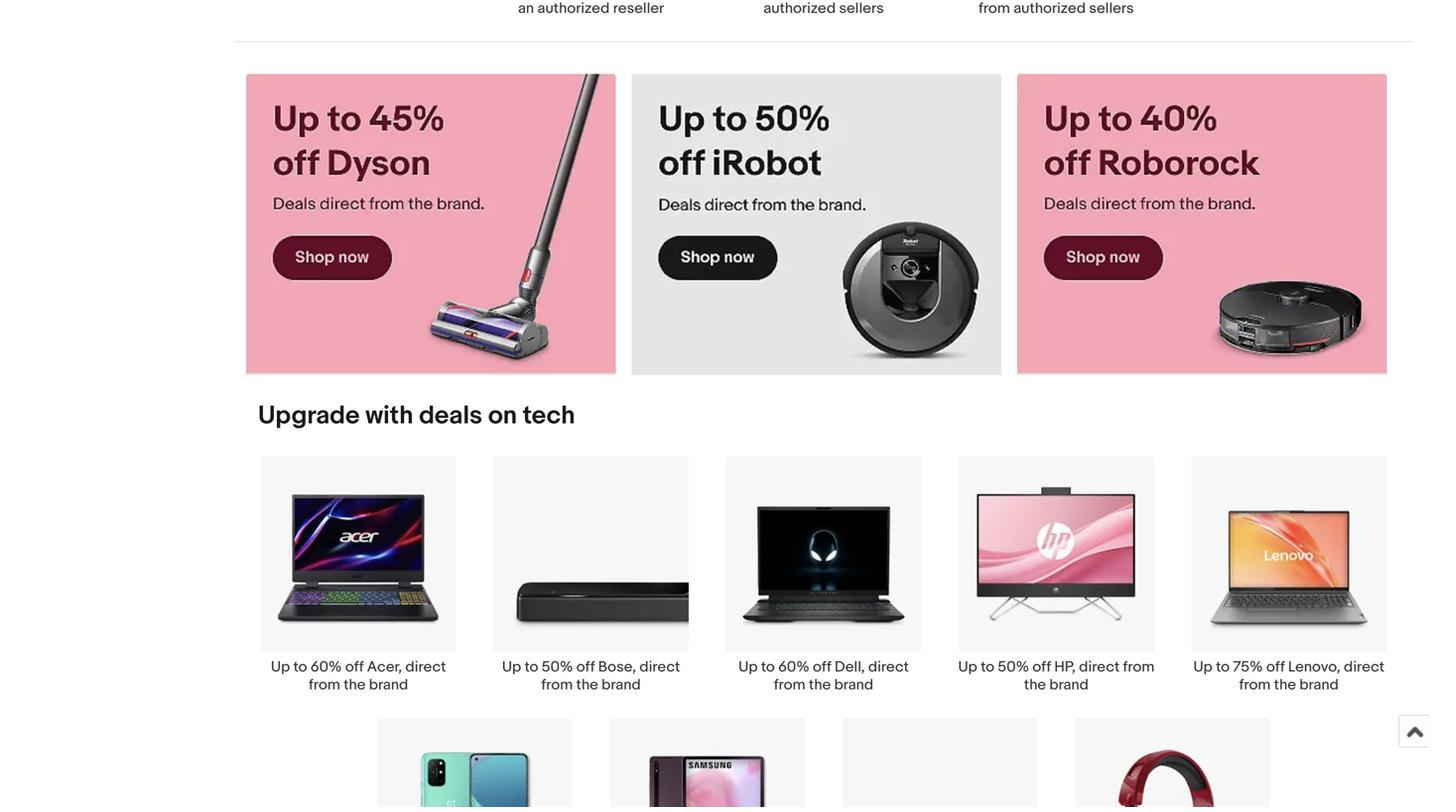 Task type: locate. For each thing, give the bounding box(es) containing it.
up inside up to 60% off dell, direct from the brand
[[739, 658, 758, 676]]

up for up to 60% off acer, direct from the brand
[[271, 658, 290, 676]]

up inside up to 50% off bose, direct from the brand
[[502, 658, 521, 676]]

4 up from the left
[[958, 658, 978, 676]]

50% inside up to 50% off bose, direct from the brand
[[542, 658, 573, 676]]

from inside up to 50% off bose, direct from the brand
[[541, 676, 573, 694]]

from inside up to 50% off hp, direct from the brand
[[1123, 658, 1155, 676]]

60% inside up to 60% off acer, direct from the brand
[[311, 658, 342, 676]]

1 to from the left
[[293, 658, 307, 676]]

2 off from the left
[[577, 658, 595, 676]]

from inside up to 75% off lenovo, direct from the brand
[[1239, 676, 1271, 694]]

50% left hp,
[[998, 658, 1029, 676]]

the inside up to 75% off lenovo, direct from the brand
[[1274, 676, 1296, 694]]

5 up from the left
[[1194, 658, 1213, 676]]

2 none text field from the left
[[632, 74, 1002, 374]]

direct inside up to 50% off bose, direct from the brand
[[640, 658, 680, 676]]

to inside up to 60% off dell, direct from the brand
[[761, 658, 775, 676]]

off right 75%
[[1267, 658, 1285, 676]]

5 to from the left
[[1216, 658, 1230, 676]]

3 none text field from the left
[[1017, 74, 1387, 374]]

from left acer,
[[309, 676, 340, 694]]

up inside up to 75% off lenovo, direct from the brand
[[1194, 658, 1213, 676]]

2 horizontal spatial none text field
[[1017, 74, 1387, 374]]

brand for dell,
[[834, 676, 874, 694]]

direct inside up to 50% off hp, direct from the brand
[[1079, 658, 1120, 676]]

off left bose,
[[577, 658, 595, 676]]

3 to from the left
[[761, 658, 775, 676]]

2 up from the left
[[502, 658, 521, 676]]

to for up to 60% off acer, direct from the brand
[[293, 658, 307, 676]]

off inside up to 50% off hp, direct from the brand
[[1033, 658, 1051, 676]]

up to 60% off acer, direct from the brand link
[[242, 456, 475, 694]]

from inside up to 60% off dell, direct from the brand
[[774, 676, 806, 694]]

with
[[365, 401, 413, 431]]

50% for bose,
[[542, 658, 573, 676]]

5 off from the left
[[1267, 658, 1285, 676]]

up
[[271, 658, 290, 676], [502, 658, 521, 676], [739, 658, 758, 676], [958, 658, 978, 676], [1194, 658, 1213, 676]]

5 the from the left
[[1274, 676, 1296, 694]]

to for up to 75% off lenovo, direct from the brand
[[1216, 658, 1230, 676]]

from for lenovo,
[[1239, 676, 1271, 694]]

up for up to 50% off bose, direct from the brand
[[502, 658, 521, 676]]

3 direct from the left
[[868, 658, 909, 676]]

2 list from the top
[[234, 456, 1414, 807]]

the for bose,
[[576, 676, 598, 694]]

the inside up to 50% off bose, direct from the brand
[[576, 676, 598, 694]]

0 horizontal spatial 60%
[[311, 658, 342, 676]]

2 to from the left
[[525, 658, 538, 676]]

to inside up to 75% off lenovo, direct from the brand
[[1216, 658, 1230, 676]]

60% inside up to 60% off dell, direct from the brand
[[778, 658, 810, 676]]

off left dell,
[[813, 658, 831, 676]]

off for bose,
[[577, 658, 595, 676]]

3 up from the left
[[739, 658, 758, 676]]

up inside up to 60% off acer, direct from the brand
[[271, 658, 290, 676]]

to
[[293, 658, 307, 676], [525, 658, 538, 676], [761, 658, 775, 676], [981, 658, 995, 676], [1216, 658, 1230, 676]]

1 direct from the left
[[405, 658, 446, 676]]

brand for lenovo,
[[1300, 676, 1339, 694]]

direct
[[405, 658, 446, 676], [640, 658, 680, 676], [868, 658, 909, 676], [1079, 658, 1120, 676], [1344, 658, 1385, 676]]

2 brand from the left
[[602, 676, 641, 694]]

direct right bose,
[[640, 658, 680, 676]]

list
[[234, 0, 1414, 41], [234, 456, 1414, 807]]

off left acer,
[[345, 658, 364, 676]]

0 horizontal spatial none text field
[[246, 74, 616, 374]]

4 off from the left
[[1033, 658, 1051, 676]]

to inside up to 50% off hp, direct from the brand
[[981, 658, 995, 676]]

off inside up to 75% off lenovo, direct from the brand
[[1267, 658, 1285, 676]]

from left bose,
[[541, 676, 573, 694]]

up inside up to 50% off hp, direct from the brand
[[958, 658, 978, 676]]

brand inside up to 75% off lenovo, direct from the brand
[[1300, 676, 1339, 694]]

brand inside up to 60% off dell, direct from the brand
[[834, 676, 874, 694]]

from for bose,
[[541, 676, 573, 694]]

1 vertical spatial list
[[234, 456, 1414, 807]]

50% inside up to 50% off hp, direct from the brand
[[998, 658, 1029, 676]]

0 horizontal spatial 50%
[[542, 658, 573, 676]]

from for acer,
[[309, 676, 340, 694]]

1 the from the left
[[344, 676, 366, 694]]

direct right hp,
[[1079, 658, 1120, 676]]

2 50% from the left
[[998, 658, 1029, 676]]

1 brand from the left
[[369, 676, 408, 694]]

the inside up to 50% off hp, direct from the brand
[[1024, 676, 1046, 694]]

from left dell,
[[774, 676, 806, 694]]

4 direct from the left
[[1079, 658, 1120, 676]]

from right hp,
[[1123, 658, 1155, 676]]

50% left bose,
[[542, 658, 573, 676]]

the head of a dyson cyclone v10 animal cordless vacuum against a pink background. image
[[246, 74, 616, 373]]

None text field
[[246, 74, 616, 374], [632, 74, 1002, 374], [1017, 74, 1387, 374]]

3 the from the left
[[809, 676, 831, 694]]

5 direct from the left
[[1344, 658, 1385, 676]]

to left bose,
[[525, 658, 538, 676]]

none text field the head of a dyson cyclone v10 animal cordless vacuum against a pink background.
[[246, 74, 616, 374]]

direct for hp,
[[1079, 658, 1120, 676]]

off left hp,
[[1033, 658, 1051, 676]]

to left 75%
[[1216, 658, 1230, 676]]

brand inside up to 60% off acer, direct from the brand
[[369, 676, 408, 694]]

4 to from the left
[[981, 658, 995, 676]]

to left acer,
[[293, 658, 307, 676]]

4 brand from the left
[[1050, 676, 1089, 694]]

up to 75% off lenovo, direct from the brand
[[1194, 658, 1385, 694]]

off for lenovo,
[[1267, 658, 1285, 676]]

1 50% from the left
[[542, 658, 573, 676]]

3 brand from the left
[[834, 676, 874, 694]]

up to 60% off acer, direct from the brand
[[271, 658, 446, 694]]

off inside up to 60% off dell, direct from the brand
[[813, 658, 831, 676]]

direct right acer,
[[405, 658, 446, 676]]

2 direct from the left
[[640, 658, 680, 676]]

50%
[[542, 658, 573, 676], [998, 658, 1029, 676]]

the irobot roomba i7 robotic vacuum cleaner against a gray background. image
[[632, 74, 1002, 373]]

the
[[344, 676, 366, 694], [576, 676, 598, 694], [809, 676, 831, 694], [1024, 676, 1046, 694], [1274, 676, 1296, 694]]

1 horizontal spatial 50%
[[998, 658, 1029, 676]]

the inside up to 60% off acer, direct from the brand
[[344, 676, 366, 694]]

3 off from the left
[[813, 658, 831, 676]]

direct right lenovo,
[[1344, 658, 1385, 676]]

1 none text field from the left
[[246, 74, 616, 374]]

60% left dell,
[[778, 658, 810, 676]]

1 horizontal spatial 60%
[[778, 658, 810, 676]]

from
[[1123, 658, 1155, 676], [309, 676, 340, 694], [541, 676, 573, 694], [774, 676, 806, 694], [1239, 676, 1271, 694]]

5 brand from the left
[[1300, 676, 1339, 694]]

0 vertical spatial list
[[234, 0, 1414, 41]]

1 60% from the left
[[311, 658, 342, 676]]

60% left acer,
[[311, 658, 342, 676]]

brand inside up to 50% off bose, direct from the brand
[[602, 676, 641, 694]]

1 horizontal spatial none text field
[[632, 74, 1002, 374]]

to inside up to 50% off bose, direct from the brand
[[525, 658, 538, 676]]

brand
[[369, 676, 408, 694], [602, 676, 641, 694], [834, 676, 874, 694], [1050, 676, 1089, 694], [1300, 676, 1339, 694]]

from inside up to 60% off acer, direct from the brand
[[309, 676, 340, 694]]

up to 50% off hp, direct from the brand link
[[940, 456, 1173, 694]]

off for dell,
[[813, 658, 831, 676]]

1 off from the left
[[345, 658, 364, 676]]

to inside up to 60% off acer, direct from the brand
[[293, 658, 307, 676]]

brand inside up to 50% off hp, direct from the brand
[[1050, 676, 1089, 694]]

to left hp,
[[981, 658, 995, 676]]

direct for bose,
[[640, 658, 680, 676]]

up for up to 75% off lenovo, direct from the brand
[[1194, 658, 1213, 676]]

60%
[[311, 658, 342, 676], [778, 658, 810, 676]]

off
[[345, 658, 364, 676], [577, 658, 595, 676], [813, 658, 831, 676], [1033, 658, 1051, 676], [1267, 658, 1285, 676]]

to left dell,
[[761, 658, 775, 676]]

on
[[488, 401, 517, 431]]

direct inside up to 60% off dell, direct from the brand
[[868, 658, 909, 676]]

2 60% from the left
[[778, 658, 810, 676]]

4 the from the left
[[1024, 676, 1046, 694]]

from left lenovo,
[[1239, 676, 1271, 694]]

off inside up to 50% off bose, direct from the brand
[[577, 658, 595, 676]]

off inside up to 60% off acer, direct from the brand
[[345, 658, 364, 676]]

direct inside up to 60% off acer, direct from the brand
[[405, 658, 446, 676]]

direct right dell,
[[868, 658, 909, 676]]

2 the from the left
[[576, 676, 598, 694]]

up to 75% off lenovo, direct from the brand link
[[1173, 456, 1406, 694]]

direct inside up to 75% off lenovo, direct from the brand
[[1344, 658, 1385, 676]]

the inside up to 60% off dell, direct from the brand
[[809, 676, 831, 694]]

the for dell,
[[809, 676, 831, 694]]

1 up from the left
[[271, 658, 290, 676]]



Task type: vqa. For each thing, say whether or not it's contained in the screenshot.
help?
no



Task type: describe. For each thing, give the bounding box(es) containing it.
upgrade
[[258, 401, 360, 431]]

direct for lenovo,
[[1344, 658, 1385, 676]]

up to 60% off dell, direct from the brand
[[739, 658, 909, 694]]

1 list from the top
[[234, 0, 1414, 41]]

up to 50% off hp, direct from the brand
[[958, 658, 1155, 694]]

tech
[[523, 401, 575, 431]]

up for up to 60% off dell, direct from the brand
[[739, 658, 758, 676]]

up for up to 50% off hp, direct from the brand
[[958, 658, 978, 676]]

list containing up to 60% off acer, direct from the brand
[[234, 456, 1414, 807]]

off for acer,
[[345, 658, 364, 676]]

up to 60% off dell, direct from the brand link
[[708, 456, 940, 694]]

60% for dell,
[[778, 658, 810, 676]]

to for up to 50% off bose, direct from the brand
[[525, 658, 538, 676]]

to for up to 60% off dell, direct from the brand
[[761, 658, 775, 676]]

from for hp,
[[1123, 658, 1155, 676]]

up to 50% off bose, direct from the brand
[[502, 658, 680, 694]]

none text field the irobot roomba i7 robotic vacuum cleaner against a gray background.
[[632, 74, 1002, 374]]

from for dell,
[[774, 676, 806, 694]]

the for acer,
[[344, 676, 366, 694]]

75%
[[1233, 658, 1263, 676]]

dell,
[[835, 658, 865, 676]]

the for hp,
[[1024, 676, 1046, 694]]

off for hp,
[[1033, 658, 1051, 676]]

50% for hp,
[[998, 658, 1029, 676]]

direct for acer,
[[405, 658, 446, 676]]

the for lenovo,
[[1274, 676, 1296, 694]]

to for up to 50% off hp, direct from the brand
[[981, 658, 995, 676]]

upgrade with deals on tech
[[258, 401, 575, 431]]

brand for acer,
[[369, 676, 408, 694]]

hp,
[[1055, 658, 1076, 676]]

deals
[[419, 401, 483, 431]]

lenovo,
[[1288, 658, 1341, 676]]

acer,
[[367, 658, 402, 676]]

none text field the roborock s7 maxv robot vacuum and sonic mop against a pink background.
[[1017, 74, 1387, 374]]

brand for bose,
[[602, 676, 641, 694]]

direct for dell,
[[868, 658, 909, 676]]

the roborock s7 maxv robot vacuum and sonic mop against a pink background. image
[[1017, 74, 1387, 373]]

60% for acer,
[[311, 658, 342, 676]]

up to 50% off bose, direct from the brand link
[[475, 456, 708, 694]]

bose,
[[598, 658, 636, 676]]

brand for hp,
[[1050, 676, 1089, 694]]



